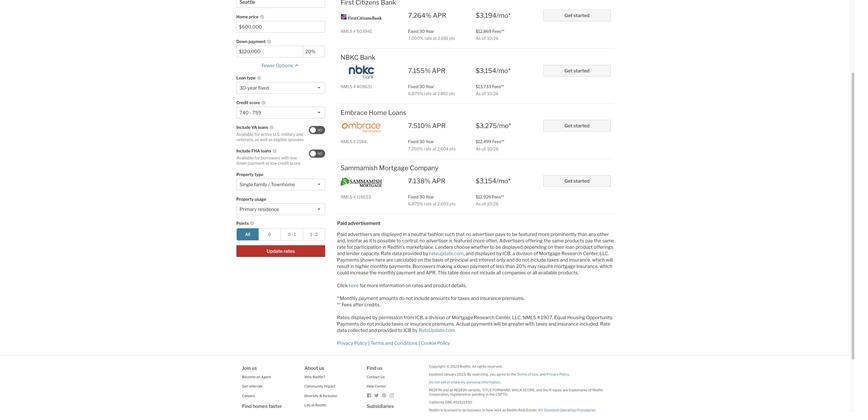 Task type: describe. For each thing, give the bounding box(es) containing it.
all inside redfin and all redfin variants, title forward, walk score, and the r logos, are trademarks of redfin corporation, registered or pending in the uspto.
[[450, 388, 453, 392]]

property usage element
[[237, 193, 322, 203]]

do inside , and displayed by icb, a division of mortgage research center, llc. payments shown here are calculated on the basis of principal and interest only and do not include taxes and insurance, which will result in higher monthly payments. borrowers making a down payment of less than 20% may require mortgage insurance, which could increase the monthly payment and apr. this table does not include all companies or all available products.
[[516, 257, 521, 263]]

pts for 7.155 % apr
[[449, 91, 455, 96]]

pts for 7.510 % apr
[[450, 146, 456, 151]]

rate inside rates displayed by permission from icb, a division of mortgage research center, llc, nmls # 1907, equal housing opportunity. payments do not include taxes or insurance premiums. actual payments will be greater with taxes and insurance included. rate data collected and provided to icb by
[[600, 321, 611, 327]]

product inside paid advertisers are displayed in a neutral fashion such that no advertiser pays to be featured more prominently than any other and, insofar as it is possible to control, no advertiser is featured more often. advertisers offering the same products pay the same rate for participation in redfin's marketplace. lenders choose whether to be displayed depending on their loan product offerings and lender capacity. rate data provided by
[[576, 244, 593, 250]]

for inside * monthly payment amounts do not include amounts for taxes and insurance premiums. ** fees after credits.
[[451, 296, 457, 301]]

mortgage
[[554, 264, 576, 269]]

2 horizontal spatial policy
[[560, 372, 569, 376]]

$3,275
[[476, 122, 497, 130]]

0 horizontal spatial on
[[406, 283, 411, 288]]

and right collected
[[369, 328, 377, 333]]

/
[[268, 182, 270, 187]]

property for single family / townhome
[[237, 172, 254, 177]]

2.861
[[438, 91, 448, 96]]

and up mortgage
[[560, 257, 568, 263]]

/mo* for 7.510 % apr
[[497, 122, 511, 130]]

rate for 7.510
[[424, 146, 432, 151]]

a inside rates displayed by permission from icb, a division of mortgage research center, llc, nmls # 1907, equal housing opportunity. payments do not include taxes or insurance premiums. actual payments will be greater with taxes and insurance included. rate data collected and provided to icb by
[[425, 315, 428, 320]]

taxes down 1907,
[[536, 321, 548, 327]]

become an agent
[[242, 375, 271, 379]]

of left use
[[528, 372, 532, 376]]

10/26 for 7.264 % apr
[[488, 36, 499, 41]]

opportunity.
[[587, 315, 613, 320]]

provided inside rates displayed by permission from icb, a division of mortgage research center, llc, nmls # 1907, equal housing opportunity. payments do not include taxes or insurance premiums. actual payments will be greater with taxes and insurance included. rate data collected and provided to icb by
[[378, 328, 397, 333]]

of: for 7.510 % apr
[[482, 146, 487, 151]]

get started for 7.510 % apr
[[565, 123, 590, 129]]

greater
[[509, 321, 525, 327]]

in inside redfin and all redfin variants, title forward, walk score, and the r logos, are trademarks of redfin corporation, registered or pending in the uspto.
[[486, 392, 489, 396]]

update rates
[[267, 249, 295, 254]]

become
[[242, 375, 256, 379]]

borrowers
[[413, 264, 436, 269]]

started for 7.155 % apr
[[574, 68, 590, 73]]

©
[[447, 364, 450, 369]]

fashion
[[428, 231, 444, 237]]

started for 7.510 % apr
[[574, 123, 590, 129]]

year
[[248, 85, 257, 91]]

trademarks
[[569, 388, 588, 392]]

1 - 2
[[310, 232, 318, 237]]

fixed for 7.510
[[408, 139, 419, 144]]

advertisers
[[500, 238, 525, 243]]

redfin's
[[388, 244, 405, 250]]

nmls left 503941
[[341, 29, 353, 34]]

as for 7.510 % apr
[[476, 146, 481, 151]]

apr for 7.510 % apr
[[432, 122, 446, 130]]

1 down payment text field from the left
[[239, 49, 301, 54]]

- for 740
[[250, 110, 252, 116]]

community
[[305, 384, 323, 388]]

1 horizontal spatial ,
[[539, 372, 539, 376]]

sammamish mortgage company
[[341, 164, 439, 172]]

and left interest
[[470, 257, 478, 263]]

icb, inside rates displayed by permission from icb, a division of mortgage research center, llc, nmls # 1907, equal housing opportunity. payments do not include taxes or insurance premiums. actual payments will be greater with taxes and insurance included. rate data collected and provided to icb by
[[415, 315, 424, 320]]

veterans,
[[237, 137, 254, 142]]

for inside available for borrowers with low down payment or low credit score
[[255, 155, 260, 160]]

0 vertical spatial featured
[[519, 231, 537, 237]]

get started button for 7.264 % apr
[[544, 10, 611, 21]]

equal
[[555, 315, 567, 320]]

property usage
[[237, 197, 266, 202]]

redfin facebook image
[[367, 393, 372, 398]]

here inside , and displayed by icb, a division of mortgage research center, llc. payments shown here are calculated on the basis of principal and interest only and do not include taxes and insurance, which will result in higher monthly payments. borrowers making a down payment of less than 20% may require mortgage insurance, which could increase the monthly payment and apr. this table does not include all companies or all available products.
[[376, 257, 386, 263]]

of down depending
[[534, 251, 538, 256]]

0 horizontal spatial privacy
[[337, 340, 354, 346]]

fha
[[252, 148, 260, 153]]

table
[[448, 270, 459, 275]]

$12,869 fees** as of: 10/26
[[476, 29, 505, 41]]

and right use
[[540, 372, 546, 376]]

and down borrowers
[[417, 270, 425, 275]]

0 horizontal spatial score
[[249, 100, 260, 105]]

1 horizontal spatial as
[[268, 137, 273, 142]]

basis
[[433, 257, 444, 263]]

to inside rates displayed by permission from icb, a division of mortgage research center, llc, nmls # 1907, equal housing opportunity. payments do not include taxes or insurance premiums. actual payments will be greater with taxes and insurance included. rate data collected and provided to icb by
[[398, 328, 403, 333]]

get started button for 7.138 % apr
[[544, 175, 611, 187]]

or inside available for borrowers with low down payment or low credit score
[[266, 161, 270, 166]]

faster
[[269, 404, 282, 409]]

1 horizontal spatial policy
[[437, 340, 450, 346]]

payment inside * monthly payment amounts do not include amounts for taxes and insurance premiums. ** fees after credits.
[[359, 296, 378, 301]]

will inside , and displayed by icb, a division of mortgage research center, llc. payments shown here are calculated on the basis of principal and interest only and do not include taxes and insurance, which will result in higher monthly payments. borrowers making a down payment of less than 20% may require mortgage insurance, which could increase the monthly payment and apr. this table does not include all companies or all available products.
[[606, 257, 613, 263]]

include up may
[[531, 257, 546, 263]]

% down company
[[425, 177, 431, 185]]

get started for 7.155 % apr
[[565, 68, 590, 73]]

1 vertical spatial information
[[482, 380, 501, 384]]

will inside rates displayed by permission from icb, a division of mortgage research center, llc, nmls # 1907, equal housing opportunity. payments do not include taxes or insurance premiums. actual payments will be greater with taxes and insurance included. rate data collected and provided to icb by
[[494, 321, 501, 327]]

and inside * monthly payment amounts do not include amounts for taxes and insurance premiums. ** fees after credits.
[[471, 296, 479, 301]]

life at redfin button
[[305, 403, 326, 407]]

fewer options
[[262, 63, 293, 68]]

fewer
[[262, 63, 275, 68]]

provided inside paid advertisers are displayed in a neutral fashion such that no advertiser pays to be featured more prominently than any other and, insofar as it is possible to control, no advertiser is featured more often. advertisers offering the same products pay the same rate for participation in redfin's marketplace. lenders choose whether to be displayed depending on their loan product offerings and lender capacity. rate data provided by
[[403, 251, 422, 256]]

0 vertical spatial advertiser
[[473, 231, 495, 237]]

include down interest
[[480, 270, 496, 275]]

# inside rates displayed by permission from icb, a division of mortgage research center, llc, nmls # 1907, equal housing opportunity. payments do not include taxes or insurance premiums. actual payments will be greater with taxes and insurance included. rate data collected and provided to icb by
[[537, 315, 540, 320]]

less
[[496, 264, 505, 269]]

research inside , and displayed by icb, a division of mortgage research center, llc. payments shown here are calculated on the basis of principal and interest only and do not include taxes and insurance, which will result in higher monthly payments. borrowers making a down payment of less than 20% may require mortgage insurance, which could increase the monthly payment and apr. this table does not include all companies or all available products.
[[562, 251, 582, 256]]

1 inside option
[[310, 232, 312, 237]]

rate for 7.155
[[424, 91, 432, 96]]

30 for 7.264
[[420, 29, 425, 34]]

us for about us
[[319, 365, 324, 371]]

0 radio
[[259, 228, 281, 241]]

california
[[429, 400, 445, 404]]

and down 'choose'
[[466, 251, 474, 256]]

% inside fixed 30 year 7.250 % rate at 2.604 pts
[[420, 146, 423, 151]]

inclusion
[[323, 394, 338, 398]]

6.875 for 7.155 % apr
[[408, 91, 420, 96]]

include va loans
[[237, 125, 268, 130]]

not right does
[[472, 270, 479, 275]]

as for 7.155 % apr
[[476, 91, 481, 96]]

increase
[[350, 270, 369, 275]]

10/26 for 7.510 % apr
[[488, 146, 499, 151]]

7.264 % apr
[[408, 12, 447, 19]]

0 horizontal spatial here
[[349, 283, 359, 288]]

0 horizontal spatial as
[[255, 137, 259, 142]]

fixed for 7.138
[[408, 194, 419, 199]]

10/26 for 7.155 % apr
[[488, 91, 499, 96]]

in down possible
[[383, 244, 387, 250]]

and inside paid advertisers are displayed in a neutral fashion such that no advertiser pays to be featured more prominently than any other and, insofar as it is possible to control, no advertiser is featured more often. advertisers offering the same products pay the same rate for participation in redfin's marketplace. lenders choose whether to be displayed depending on their loan product offerings and lender capacity. rate data provided by
[[337, 251, 345, 256]]

$3,154 for 7.138 % apr
[[476, 177, 497, 185]]

% inside fixed 30 year 6.875 % rate at 2.693 pts
[[420, 201, 423, 206]]

1 horizontal spatial low
[[290, 155, 297, 160]]

mortgage inside rates displayed by permission from icb, a division of mortgage research center, llc, nmls # 1907, equal housing opportunity. payments do not include taxes or insurance premiums. actual payments will be greater with taxes and insurance included. rate data collected and provided to icb by
[[452, 315, 473, 320]]

fees** for 7.510 % apr
[[493, 139, 505, 144]]

year for 7.138
[[426, 194, 434, 199]]

making
[[437, 264, 453, 269]]

marketplace.
[[406, 244, 434, 250]]

redfin twitter image
[[374, 393, 379, 398]]

include for include va loans
[[237, 125, 251, 130]]

such
[[445, 231, 455, 237]]

displayed inside rates displayed by permission from icb, a division of mortgage research center, llc, nmls # 1907, equal housing opportunity. payments do not include taxes or insurance premiums. actual payments will be greater with taxes and insurance included. rate data collected and provided to icb by
[[351, 315, 372, 320]]

$3,154 for 7.155 % apr
[[476, 67, 497, 74]]

price
[[249, 14, 259, 19]]

of down rateupdate.com
[[445, 257, 449, 263]]

2184
[[357, 139, 367, 144]]

get started button for 7.155 % apr
[[544, 65, 611, 76]]

0 horizontal spatial insurance
[[410, 321, 431, 327]]

year for 7.510
[[426, 139, 434, 144]]

embrace home loans
[[341, 109, 407, 116]]

1 vertical spatial insurance,
[[577, 264, 599, 269]]

the left uspto.
[[490, 392, 495, 396]]

include inside rates displayed by permission from icb, a division of mortgage research center, llc, nmls # 1907, equal housing opportunity. payments do not include taxes or insurance premiums. actual payments will be greater with taxes and insurance included. rate data collected and provided to icb by
[[375, 321, 391, 327]]

State, City, County, ZIP search field
[[237, 0, 325, 8]]

points
[[237, 221, 249, 226]]

year for 7.264
[[426, 29, 434, 34]]

displayed inside , and displayed by icb, a division of mortgage research center, llc. payments shown here are calculated on the basis of principal and interest only and do not include taxes and insurance, which will result in higher monthly payments. borrowers making a down payment of less than 20% may require mortgage insurance, which could increase the monthly payment and apr. this table does not include all companies or all available products.
[[475, 251, 496, 256]]

copyright:
[[429, 364, 446, 369]]

a inside paid advertisers are displayed in a neutral fashion such that no advertiser pays to be featured more prominently than any other and, insofar as it is possible to control, no advertiser is featured more often. advertisers offering the same products pay the same rate for participation in redfin's marketplace. lenders choose whether to be displayed depending on their loan product offerings and lender capacity. rate data provided by
[[408, 231, 410, 237]]

family
[[254, 182, 267, 187]]

payment down payments.
[[397, 270, 416, 275]]

and left conditions
[[385, 340, 393, 346]]

for inside paid advertisers are displayed in a neutral fashion such that no advertiser pays to be featured more prominently than any other and, insofar as it is possible to control, no advertiser is featured more often. advertisers offering the same products pay the same rate for participation in redfin's marketplace. lenders choose whether to be displayed depending on their loan product offerings and lender capacity. rate data provided by
[[347, 244, 353, 250]]

2 horizontal spatial all
[[533, 270, 538, 275]]

and down sell
[[443, 388, 449, 392]]

not up 20%
[[522, 257, 530, 263]]

and right only
[[507, 257, 515, 263]]

us
[[381, 375, 385, 379]]

% up fixed 30 year 6.875 % rate at 2.861 pts
[[425, 67, 431, 74]]

careers button
[[242, 394, 255, 398]]

do not sell or share my personal information link
[[429, 380, 501, 384]]

redfin?
[[313, 375, 325, 379]]

payment down interest
[[470, 264, 490, 269]]

and inside available for active u.s. military and veterans, as well as eligible spouses
[[296, 132, 303, 137]]

division inside , and displayed by icb, a division of mortgage research center, llc. payments shown here are calculated on the basis of principal and interest only and do not include taxes and insurance, which will result in higher monthly payments. borrowers making a down payment of less than 20% may require mortgage insurance, which could increase the monthly payment and apr. this table does not include all companies or all available products.
[[516, 251, 533, 256]]

started for 7.264 % apr
[[574, 13, 590, 18]]

- for 1
[[313, 232, 315, 237]]

# left 503941
[[354, 29, 356, 34]]

0 vertical spatial which
[[592, 257, 605, 263]]

fixed for 7.155
[[408, 84, 419, 89]]

# for nbkc
[[354, 84, 356, 89]]

to up advertisers
[[507, 231, 511, 237]]

at for 7.155
[[433, 91, 437, 96]]

0 for 0 - 1
[[288, 232, 291, 237]]

choose
[[454, 244, 470, 250]]

fees** for 7.138 % apr
[[492, 194, 504, 199]]

help
[[367, 384, 374, 388]]

llc,
[[512, 315, 522, 320]]

2 horizontal spatial more
[[538, 231, 550, 237]]

fixed 30 year 6.875 % rate at 2.861 pts
[[408, 84, 455, 96]]

payments inside rates displayed by permission from icb, a division of mortgage research center, llc, nmls # 1907, equal housing opportunity. payments do not include taxes or insurance premiums. actual payments will be greater with taxes and insurance included. rate data collected and provided to icb by
[[337, 321, 359, 327]]

loan
[[237, 75, 246, 80]]

30 for 7.138
[[420, 194, 425, 199]]

2 horizontal spatial be
[[512, 231, 518, 237]]

the right agree
[[511, 372, 516, 376]]

1 inside radio
[[294, 232, 296, 237]]

with inside rates displayed by permission from icb, a division of mortgage research center, llc, nmls # 1907, equal housing opportunity. payments do not include taxes or insurance premiums. actual payments will be greater with taxes and insurance included. rate data collected and provided to icb by
[[526, 321, 535, 327]]

referrals
[[249, 384, 263, 388]]

0 horizontal spatial home
[[237, 14, 248, 19]]

are inside paid advertisers are displayed in a neutral fashion such that no advertiser pays to be featured more prominently than any other and, insofar as it is possible to control, no advertiser is featured more often. advertisers offering the same products pay the same rate for participation in redfin's marketplace. lenders choose whether to be displayed depending on their loan product offerings and lender capacity. rate data provided by
[[373, 231, 380, 237]]

by down credits.
[[373, 315, 378, 320]]

1 vertical spatial all
[[472, 364, 477, 369]]

a up the table
[[454, 264, 456, 269]]

get for 7.138 % apr
[[565, 178, 573, 184]]

of inside redfin and all redfin variants, title forward, walk score, and the r logos, are trademarks of redfin corporation, registered or pending in the uspto.
[[589, 388, 592, 392]]

7.250
[[408, 146, 420, 151]]

in up "control,"
[[403, 231, 407, 237]]

displayed up possible
[[381, 231, 402, 237]]

nmls for embrace home loans
[[341, 139, 353, 144]]

nmls inside rates displayed by permission from icb, a division of mortgage research center, llc, nmls # 1907, equal housing opportunity. payments do not include taxes or insurance premiums. actual payments will be greater with taxes and insurance included. rate data collected and provided to icb by
[[523, 315, 536, 320]]

included.
[[580, 321, 599, 327]]

at for 7.138
[[433, 201, 437, 206]]

than inside paid advertisers are displayed in a neutral fashion such that no advertiser pays to be featured more prominently than any other and, insofar as it is possible to control, no advertiser is featured more often. advertisers offering the same products pay the same rate for participation in redfin's marketplace. lenders choose whether to be displayed depending on their loan product offerings and lender capacity. rate data provided by
[[578, 231, 588, 237]]

of: for 7.138 % apr
[[482, 201, 487, 206]]

to up redfin's
[[397, 238, 401, 243]]

7.510
[[408, 122, 425, 130]]

apr for 7.264 % apr
[[433, 12, 447, 19]]

7.264
[[408, 12, 426, 19]]

1 horizontal spatial home
[[369, 109, 387, 116]]

do inside * monthly payment amounts do not include amounts for taxes and insurance premiums. ** fees after credits.
[[399, 296, 405, 301]]

at for 7.510
[[433, 146, 437, 151]]

2.604
[[437, 146, 449, 151]]

va
[[252, 125, 257, 130]]

for inside available for active u.s. military and veterans, as well as eligible spouses
[[255, 132, 260, 137]]

result
[[337, 264, 350, 269]]

to right agree
[[507, 372, 510, 376]]

% up fixed 30 year 7.250 % rate at 2.604 pts
[[425, 122, 431, 130]]

the right offering
[[544, 238, 551, 243]]

rateupdate.com link
[[429, 251, 464, 256]]

for right the here link
[[360, 283, 366, 288]]

actual
[[456, 321, 470, 327]]

walk
[[512, 388, 522, 392]]

the up borrowers
[[424, 257, 432, 263]]

fixed for 7.264
[[408, 29, 419, 34]]

on inside , and displayed by icb, a division of mortgage research center, llc. payments shown here are calculated on the basis of principal and interest only and do not include taxes and insurance, which will result in higher monthly payments. borrowers making a down payment of less than 20% may require mortgage insurance, which could increase the monthly payment and apr. this table does not include all companies or all available products.
[[418, 257, 423, 263]]

data inside rates displayed by permission from icb, a division of mortgage research center, llc, nmls # 1907, equal housing opportunity. payments do not include taxes or insurance premiums. actual payments will be greater with taxes and insurance included. rate data collected and provided to icb by
[[337, 328, 347, 333]]

1 vertical spatial no
[[420, 238, 425, 243]]

rate for 7.138
[[424, 201, 432, 206]]

1 vertical spatial privacy policy link
[[547, 372, 569, 376]]

1 vertical spatial monthly
[[378, 270, 396, 275]]

single family / townhome
[[240, 182, 295, 187]]

variants,
[[468, 388, 481, 392]]

life
[[305, 403, 311, 407]]

to down often.
[[490, 244, 495, 250]]

% inside fixed 30 year 6.875 % rate at 2.861 pts
[[420, 91, 423, 96]]

of: for 7.155 % apr
[[482, 91, 487, 96]]

loan
[[566, 244, 575, 250]]

get referrals
[[242, 384, 263, 388]]

privacy policy | terms and conditions | cookie policy
[[337, 340, 450, 346]]

rate inside paid advertisers are displayed in a neutral fashion such that no advertiser pays to be featured more prominently than any other and, insofar as it is possible to control, no advertiser is featured more often. advertisers offering the same products pay the same rate for participation in redfin's marketplace. lenders choose whether to be displayed depending on their loan product offerings and lender capacity. rate data provided by
[[381, 251, 391, 256]]

0 horizontal spatial featured
[[454, 238, 472, 243]]

/mo* for 7.264 % apr
[[497, 12, 511, 19]]

**
[[337, 302, 341, 307]]

type for year
[[247, 75, 256, 80]]

0 horizontal spatial low
[[270, 161, 277, 166]]

1 - 2 radio
[[303, 228, 325, 241]]

r
[[550, 388, 552, 392]]

1 vertical spatial product
[[433, 283, 451, 288]]

and down "apr."
[[424, 283, 432, 288]]

by right icb
[[413, 328, 418, 333]]

premiums. inside * monthly payment amounts do not include amounts for taxes and insurance premiums. ** fees after credits.
[[502, 296, 525, 301]]

all inside radio
[[245, 232, 250, 237]]

single
[[240, 182, 253, 187]]

their
[[555, 244, 565, 250]]

redfin inside redfin and all redfin variants, title forward, walk score, and the r logos, are trademarks of redfin corporation, registered or pending in the uspto.
[[593, 388, 604, 392]]

spouses
[[288, 137, 304, 142]]

companies
[[502, 270, 526, 275]]

0 vertical spatial information
[[380, 283, 405, 288]]

mortgage inside , and displayed by icb, a division of mortgage research center, llc. payments shown here are calculated on the basis of principal and interest only and do not include taxes and insurance, which will result in higher monthly payments. borrowers making a down payment of less than 20% may require mortgage insurance, which could increase the monthly payment and apr. this table does not include all companies or all available products.
[[539, 251, 561, 256]]

% up fixed 30 year 7.000 % rate at 2.681 pts
[[426, 12, 432, 19]]

1 amounts from the left
[[379, 296, 398, 301]]

not inside * monthly payment amounts do not include amounts for taxes and insurance premiums. ** fees after credits.
[[406, 296, 413, 301]]

0 vertical spatial insurance,
[[569, 257, 591, 263]]

2 horizontal spatial insurance
[[558, 321, 579, 327]]

title
[[482, 388, 492, 392]]

by inside , and displayed by icb, a division of mortgage research center, llc. payments shown here are calculated on the basis of principal and interest only and do not include taxes and insurance, which will result in higher monthly payments. borrowers making a down payment of less than 20% may require mortgage insurance, which could increase the monthly payment and apr. this table does not include all companies or all available products.
[[497, 251, 502, 256]]

include inside * monthly payment amounts do not include amounts for taxes and insurance premiums. ** fees after credits.
[[414, 296, 430, 301]]

1 vertical spatial be
[[496, 244, 501, 250]]

participation
[[354, 244, 382, 250]]

2 amounts from the left
[[431, 296, 450, 301]]

require
[[538, 264, 553, 269]]

$3,154 /mo* for 7.155 % apr
[[476, 67, 511, 74]]

the down any
[[594, 238, 602, 243]]

get for 7.264 % apr
[[565, 13, 573, 18]]

displayed down advertisers
[[502, 244, 523, 250]]

at right life
[[311, 403, 315, 407]]

$3,154 /mo* for 7.138 % apr
[[476, 177, 511, 185]]

not right do
[[435, 380, 440, 384]]

rateupdate.com
[[419, 328, 455, 333]]

0 horizontal spatial redfin
[[315, 403, 326, 407]]

as for 7.138 % apr
[[476, 201, 481, 206]]

the left r on the bottom right
[[543, 388, 549, 392]]

2 | from the left
[[419, 340, 420, 346]]

# for embrace
[[354, 139, 356, 144]]

or right sell
[[447, 380, 450, 384]]

and right score,
[[537, 388, 543, 392]]

premiums. inside rates displayed by permission from icb, a division of mortgage research center, llc, nmls # 1907, equal housing opportunity. payments do not include taxes or insurance premiums. actual payments will be greater with taxes and insurance included. rate data collected and provided to icb by
[[432, 321, 455, 327]]

0 horizontal spatial policy
[[355, 340, 367, 346]]

and down 1907,
[[549, 321, 557, 327]]

corporation,
[[429, 392, 450, 396]]

get for 7.510 % apr
[[565, 123, 573, 129]]

rates inside button
[[284, 249, 295, 254]]

2 vertical spatial more
[[367, 283, 379, 288]]

1 horizontal spatial privacy
[[547, 372, 559, 376]]

available for payment
[[237, 155, 254, 160]]



Task type: locate. For each thing, give the bounding box(es) containing it.
use
[[532, 372, 539, 376]]

/mo* up $12,926 fees** as of: 10/26
[[497, 177, 511, 185]]

0 horizontal spatial data
[[337, 328, 347, 333]]

0 horizontal spatial information
[[380, 283, 405, 288]]

1 horizontal spatial provided
[[403, 251, 422, 256]]

/mo* for 7.155 % apr
[[497, 67, 511, 74]]

down up does
[[457, 264, 469, 269]]

from
[[404, 315, 414, 320]]

information
[[380, 283, 405, 288], [482, 380, 501, 384]]

score
[[249, 100, 260, 105], [290, 161, 301, 166]]

10/26 for 7.138 % apr
[[488, 201, 499, 206]]

research up payments
[[474, 315, 495, 320]]

available for veterans,
[[237, 132, 254, 137]]

1 $3,154 from the top
[[476, 67, 497, 74]]

center, inside rates displayed by permission from icb, a division of mortgage research center, llc, nmls # 1907, equal housing opportunity. payments do not include taxes or insurance premiums. actual payments will be greater with taxes and insurance included. rate data collected and provided to icb by
[[496, 315, 511, 320]]

fixed inside fixed 30 year 6.875 % rate at 2.861 pts
[[408, 84, 419, 89]]

fees** inside $12,869 fees** as of: 10/26
[[493, 29, 505, 34]]

- inside option
[[313, 232, 315, 237]]

30 inside fixed 30 year 6.875 % rate at 2.861 pts
[[420, 84, 425, 89]]

1 get started from the top
[[565, 13, 590, 18]]

2 vertical spatial on
[[406, 283, 411, 288]]

$3,194 /mo*
[[476, 12, 511, 19]]

type right loan
[[247, 75, 256, 80]]

3 get started button from the top
[[544, 120, 611, 132]]

10/26 down $12,869
[[488, 36, 499, 41]]

0 up update rates button
[[288, 232, 291, 237]]

as inside $12,869 fees** as of: 10/26
[[476, 36, 481, 41]]

by
[[468, 372, 472, 376]]

not down click here for more information on rates and product details.
[[406, 296, 413, 301]]

$12,869
[[476, 29, 492, 34]]

1 horizontal spatial icb,
[[503, 251, 512, 256]]

pts for 7.264 % apr
[[449, 36, 455, 41]]

0 vertical spatial research
[[562, 251, 582, 256]]

registered
[[450, 392, 467, 396]]

0 vertical spatial .
[[569, 372, 570, 376]]

often.
[[486, 238, 499, 243]]

not inside rates displayed by permission from icb, a division of mortgage research center, llc, nmls # 1907, equal housing opportunity. payments do not include taxes or insurance premiums. actual payments will be greater with taxes and insurance included. rate data collected and provided to icb by
[[367, 321, 374, 327]]

2 get started from the top
[[565, 68, 590, 73]]

1 6.875 from the top
[[408, 91, 420, 96]]

at for 7.264
[[433, 36, 437, 41]]

or inside redfin and all redfin variants, title forward, walk score, and the r logos, are trademarks of redfin corporation, registered or pending in the uspto.
[[468, 392, 471, 396]]

2 1 from the left
[[310, 232, 312, 237]]

1 horizontal spatial with
[[526, 321, 535, 327]]

as inside paid advertisers are displayed in a neutral fashion such that no advertiser pays to be featured more prominently than any other and, insofar as it is possible to control, no advertiser is featured more often. advertisers offering the same products pay the same rate for participation in redfin's marketplace. lenders choose whether to be displayed depending on their loan product offerings and lender capacity. rate data provided by
[[363, 238, 368, 243]]

2 year from the top
[[426, 84, 434, 89]]

available up veterans,
[[237, 132, 254, 137]]

taxes down permission
[[392, 321, 404, 327]]

2 10/26 from the top
[[488, 91, 499, 96]]

fixed up "7.250"
[[408, 139, 419, 144]]

1 10/26 from the top
[[488, 36, 499, 41]]

options
[[276, 63, 293, 68]]

0 vertical spatial loans
[[258, 125, 268, 130]]

3 of: from the top
[[482, 146, 487, 151]]

- inside radio
[[292, 232, 293, 237]]

sammamish
[[341, 164, 378, 172]]

all down may
[[533, 270, 538, 275]]

1 vertical spatial more
[[473, 238, 485, 243]]

6.875 inside fixed 30 year 6.875 % rate at 2.861 pts
[[408, 91, 420, 96]]

division
[[516, 251, 533, 256], [429, 315, 445, 320]]

$3,154 /mo* up $13,733
[[476, 67, 511, 74]]

0 vertical spatial property
[[237, 172, 254, 177]]

1 vertical spatial paid
[[337, 231, 347, 237]]

in inside , and displayed by icb, a division of mortgage research center, llc. payments shown here are calculated on the basis of principal and interest only and do not include taxes and insurance, which will result in higher monthly payments. borrowers making a down payment of less than 20% may require mortgage insurance, which could increase the monthly payment and apr. this table does not include all companies or all available products.
[[351, 264, 355, 269]]

fixed inside fixed 30 year 7.250 % rate at 2.604 pts
[[408, 139, 419, 144]]

0 vertical spatial rate
[[381, 251, 391, 256]]

3 year from the top
[[426, 139, 434, 144]]

center, left llc,
[[496, 315, 511, 320]]

rate inside fixed 30 year 7.000 % rate at 2.681 pts
[[425, 36, 432, 41]]

1 started from the top
[[574, 13, 590, 18]]

by inside paid advertisers are displayed in a neutral fashion such that no advertiser pays to be featured more prominently than any other and, insofar as it is possible to control, no advertiser is featured more often. advertisers offering the same products pay the same rate for participation in redfin's marketplace. lenders choose whether to be displayed depending on their loan product offerings and lender capacity. rate data provided by
[[423, 251, 428, 256]]

30 inside fixed 30 year 7.000 % rate at 2.681 pts
[[420, 29, 425, 34]]

u.s.
[[273, 132, 280, 137]]

0 vertical spatial terms
[[371, 340, 384, 346]]

1 same from the left
[[552, 238, 564, 243]]

1 horizontal spatial rates
[[412, 283, 423, 288]]

0 vertical spatial privacy policy link
[[337, 340, 367, 346]]

1 vertical spatial provided
[[378, 328, 397, 333]]

loans up borrowers
[[261, 148, 271, 153]]

to
[[507, 231, 511, 237], [397, 238, 401, 243], [490, 244, 495, 250], [398, 328, 403, 333], [507, 372, 510, 376]]

2 same from the left
[[603, 238, 615, 243]]

fees** for 7.155 % apr
[[492, 84, 504, 89]]

$3,275 /mo*
[[476, 122, 511, 130]]

10/26 inside $12,926 fees** as of: 10/26
[[488, 201, 499, 206]]

research inside rates displayed by permission from icb, a division of mortgage research center, llc, nmls # 1907, equal housing opportunity. payments do not include taxes or insurance premiums. actual payments will be greater with taxes and insurance included. rate data collected and provided to icb by
[[474, 315, 495, 320]]

1 horizontal spatial featured
[[519, 231, 537, 237]]

pts for 7.138 % apr
[[450, 201, 456, 206]]

insurance down equal
[[558, 321, 579, 327]]

- for 0
[[292, 232, 293, 237]]

an
[[257, 375, 260, 379]]

nmls # 2184
[[341, 139, 367, 144]]

1 horizontal spatial 0
[[288, 232, 291, 237]]

at left the 2.861
[[433, 91, 437, 96]]

in
[[403, 231, 407, 237], [383, 244, 387, 250], [351, 264, 355, 269], [486, 392, 489, 396]]

include down veterans,
[[237, 148, 251, 153]]

us up us
[[378, 365, 383, 371]]

for down 'va' at top left
[[255, 132, 260, 137]]

1 horizontal spatial rate
[[600, 321, 611, 327]]

3 30 from the top
[[420, 139, 425, 144]]

my
[[461, 380, 466, 384]]

2 $3,154 from the top
[[476, 177, 497, 185]]

1 of: from the top
[[482, 36, 487, 41]]

started for 7.138 % apr
[[574, 178, 590, 184]]

30 down 7.155 % apr
[[420, 84, 425, 89]]

0 horizontal spatial terms
[[371, 340, 384, 346]]

0 vertical spatial privacy
[[337, 340, 354, 346]]

get for 7.155 % apr
[[565, 68, 573, 73]]

terms left use
[[517, 372, 527, 376]]

0 horizontal spatial rates
[[284, 249, 295, 254]]

data down redfin's
[[392, 251, 402, 256]]

rate down opportunity.
[[600, 321, 611, 327]]

featured up 'choose'
[[454, 238, 472, 243]]

pts inside fixed 30 year 7.250 % rate at 2.604 pts
[[450, 146, 456, 151]]

insurance inside * monthly payment amounts do not include amounts for taxes and insurance premiums. ** fees after credits.
[[480, 296, 501, 301]]

0 horizontal spatial advertiser
[[426, 238, 448, 243]]

community impact button
[[305, 384, 336, 388]]

be left greater
[[502, 321, 508, 327]]

3 started from the top
[[574, 123, 590, 129]]

| left terms and conditions link
[[368, 340, 370, 346]]

division up rateupdate.com link
[[429, 315, 445, 320]]

icb
[[404, 328, 412, 333]]

as down active
[[268, 137, 273, 142]]

us for find us
[[378, 365, 383, 371]]

1 us from the left
[[252, 365, 257, 371]]

started
[[574, 13, 590, 18], [574, 68, 590, 73], [574, 123, 590, 129], [574, 178, 590, 184]]

get started button
[[544, 10, 611, 21], [544, 65, 611, 76], [544, 120, 611, 132], [544, 175, 611, 187]]

of: inside $13,733 fees** as of: 10/26
[[482, 91, 487, 96]]

0 inside 'option'
[[268, 232, 271, 237]]

0 horizontal spatial us
[[252, 365, 257, 371]]

loans for include fha loans
[[261, 148, 271, 153]]

possible
[[378, 238, 396, 243]]

not up collected
[[367, 321, 374, 327]]

1 fixed from the top
[[408, 29, 419, 34]]

1 vertical spatial are
[[387, 257, 394, 263]]

on inside paid advertisers are displayed in a neutral fashion such that no advertiser pays to be featured more prominently than any other and, insofar as it is possible to control, no advertiser is featured more often. advertisers offering the same products pay the same rate for participation in redfin's marketplace. lenders choose whether to be displayed depending on their loan product offerings and lender capacity. rate data provided by
[[548, 244, 554, 250]]

the right increase at the left bottom
[[370, 270, 377, 275]]

with inside available for borrowers with low down payment or low credit score
[[281, 155, 290, 160]]

of: for 7.264 % apr
[[482, 36, 487, 41]]

and
[[296, 132, 303, 137], [337, 251, 345, 256], [466, 251, 474, 256], [470, 257, 478, 263], [507, 257, 515, 263], [560, 257, 568, 263], [417, 270, 425, 275], [424, 283, 432, 288], [471, 296, 479, 301], [549, 321, 557, 327], [369, 328, 377, 333], [385, 340, 393, 346], [540, 372, 546, 376], [443, 388, 449, 392], [537, 388, 543, 392]]

1 horizontal spatial .
[[569, 372, 570, 376]]

collected
[[348, 328, 368, 333]]

rate left the 2.693
[[424, 201, 432, 206]]

0 horizontal spatial be
[[496, 244, 501, 250]]

10/26 down $13,733
[[488, 91, 499, 96]]

payment right the down
[[249, 39, 266, 44]]

icb, inside , and displayed by icb, a division of mortgage research center, llc. payments shown here are calculated on the basis of principal and interest only and do not include taxes and insurance, which will result in higher monthly payments. borrowers making a down payment of less than 20% may require mortgage insurance, which could increase the monthly payment and apr. this table does not include all companies or all available products.
[[503, 251, 512, 256]]

other
[[598, 231, 609, 237]]

2 redfin from the left
[[454, 388, 467, 392]]

0 vertical spatial type
[[247, 75, 256, 80]]

2 as from the top
[[476, 91, 481, 96]]

0 vertical spatial more
[[538, 231, 550, 237]]

rate inside fixed 30 year 7.250 % rate at 2.604 pts
[[424, 146, 432, 151]]

1 is from the left
[[373, 238, 377, 243]]

of: down $12,869
[[482, 36, 487, 41]]

division inside rates displayed by permission from icb, a division of mortgage research center, llc, nmls # 1907, equal housing opportunity. payments do not include taxes or insurance premiums. actual payments will be greater with taxes and insurance included. rate data collected and provided to icb by
[[429, 315, 445, 320]]

0 vertical spatial premiums.
[[502, 296, 525, 301]]

0 horizontal spatial product
[[433, 283, 451, 288]]

1 get started button from the top
[[544, 10, 611, 21]]

30 for 7.510
[[420, 139, 425, 144]]

2 fixed from the top
[[408, 84, 419, 89]]

apr up fixed 30 year 7.250 % rate at 2.604 pts
[[432, 122, 446, 130]]

amounts up credits.
[[379, 296, 398, 301]]

of inside rates displayed by permission from icb, a division of mortgage research center, llc, nmls # 1907, equal housing opportunity. payments do not include taxes or insurance premiums. actual payments will be greater with taxes and insurance included. rate data collected and provided to icb by
[[446, 315, 451, 320]]

center, inside , and displayed by icb, a division of mortgage research center, llc. payments shown here are calculated on the basis of principal and interest only and do not include taxes and insurance, which will result in higher monthly payments. borrowers making a down payment of less than 20% may require mortgage insurance, which could increase the monthly payment and apr. this table does not include all companies or all available products.
[[583, 251, 599, 256]]

of: inside $12,869 fees** as of: 10/26
[[482, 36, 487, 41]]

10/26 inside $12,869 fees** as of: 10/26
[[488, 36, 499, 41]]

3 us from the left
[[378, 365, 383, 371]]

2 include from the top
[[237, 148, 251, 153]]

in right result
[[351, 264, 355, 269]]

policy up logos,
[[560, 372, 569, 376]]

1 vertical spatial payments
[[337, 321, 359, 327]]

as left well
[[255, 137, 259, 142]]

are right logos,
[[563, 388, 568, 392]]

contact us button
[[367, 375, 385, 379]]

of right trademarks
[[589, 388, 592, 392]]

1 vertical spatial center,
[[496, 315, 511, 320]]

redfin down do
[[429, 388, 442, 392]]

january
[[444, 372, 457, 376]]

are inside redfin and all redfin variants, title forward, walk score, and the r logos, are trademarks of redfin corporation, registered or pending in the uspto.
[[563, 388, 568, 392]]

. up trademarks
[[569, 372, 570, 376]]

2.693
[[438, 201, 449, 206]]

option group containing all
[[237, 228, 325, 241]]

do down click here for more information on rates and product details.
[[399, 296, 405, 301]]

capacity.
[[361, 251, 380, 256]]

1 available from the top
[[237, 132, 254, 137]]

interest
[[479, 257, 496, 263]]

rates down borrowers
[[412, 283, 423, 288]]

0 vertical spatial payments
[[337, 257, 359, 263]]

0 - 1 radio
[[281, 228, 303, 241]]

Home price text field
[[239, 24, 323, 30]]

of: inside $12,926 fees** as of: 10/26
[[482, 201, 487, 206]]

1 horizontal spatial all
[[497, 270, 501, 275]]

1 horizontal spatial than
[[578, 231, 588, 237]]

year inside fixed 30 year 6.875 % rate at 2.861 pts
[[426, 84, 434, 89]]

1 redfin from the left
[[429, 388, 442, 392]]

pts inside fixed 30 year 6.875 % rate at 2.861 pts
[[449, 91, 455, 96]]

redfin and all redfin variants, title forward, walk score, and the r logos, are trademarks of redfin corporation, registered or pending in the uspto.
[[429, 388, 604, 396]]

at inside fixed 30 year 7.000 % rate at 2.681 pts
[[433, 36, 437, 41]]

2 available from the top
[[237, 155, 254, 160]]

you
[[490, 372, 496, 376]]

score inside available for borrowers with low down payment or low credit score
[[290, 161, 301, 166]]

1 $3,154 /mo* from the top
[[476, 67, 511, 74]]

by
[[423, 251, 428, 256], [497, 251, 502, 256], [373, 315, 378, 320], [413, 328, 418, 333]]

1 0 from the left
[[268, 232, 271, 237]]

fees** inside $13,733 fees** as of: 10/26
[[492, 84, 504, 89]]

provided up calculated
[[403, 251, 422, 256]]

1 horizontal spatial score
[[290, 161, 301, 166]]

rate right "7.250"
[[424, 146, 432, 151]]

3 fixed from the top
[[408, 139, 419, 144]]

1 paid from the top
[[337, 220, 347, 226]]

rate for 7.264
[[425, 36, 432, 41]]

2 $3,154 /mo* from the top
[[476, 177, 511, 185]]

30 inside fixed 30 year 6.875 % rate at 2.693 pts
[[420, 194, 425, 199]]

1 horizontal spatial research
[[562, 251, 582, 256]]

are inside , and displayed by icb, a division of mortgage research center, llc. payments shown here are calculated on the basis of principal and interest only and do not include taxes and insurance, which will result in higher monthly payments. borrowers making a down payment of less than 20% may require mortgage insurance, which could increase the monthly payment and apr. this table does not include all companies or all available products.
[[387, 257, 394, 263]]

1 vertical spatial research
[[474, 315, 495, 320]]

featured up offering
[[519, 231, 537, 237]]

All radio
[[237, 228, 259, 241]]

get started for 7.138 % apr
[[565, 178, 590, 184]]

4 started from the top
[[574, 178, 590, 184]]

whether
[[471, 244, 489, 250]]

include for include fha loans
[[237, 148, 251, 153]]

rate inside paid advertisers are displayed in a neutral fashion such that no advertiser pays to be featured more prominently than any other and, insofar as it is possible to control, no advertiser is featured more often. advertisers offering the same products pay the same rate for participation in redfin's marketplace. lenders choose whether to be displayed depending on their loan product offerings and lender capacity. rate data provided by
[[337, 244, 346, 250]]

lenders
[[435, 244, 453, 250]]

of left less
[[491, 264, 495, 269]]

30
[[420, 29, 425, 34], [420, 84, 425, 89], [420, 139, 425, 144], [420, 194, 425, 199]]

rate inside fixed 30 year 6.875 % rate at 2.693 pts
[[424, 201, 432, 206]]

update rates button
[[237, 245, 325, 257]]

a down advertisers
[[513, 251, 515, 256]]

1 horizontal spatial will
[[606, 257, 613, 263]]

fees** inside $12,926 fees** as of: 10/26
[[492, 194, 504, 199]]

be inside rates displayed by permission from icb, a division of mortgage research center, llc, nmls # 1907, equal housing opportunity. payments do not include taxes or insurance premiums. actual payments will be greater with taxes and insurance included. rate data collected and provided to icb by
[[502, 321, 508, 327]]

payment inside available for borrowers with low down payment or low credit score
[[248, 161, 265, 166]]

or up icb
[[405, 321, 409, 327]]

$3,154 /mo*
[[476, 67, 511, 74], [476, 177, 511, 185]]

find for find homes faster
[[242, 404, 252, 409]]

apr
[[433, 12, 447, 19], [432, 67, 446, 74], [432, 122, 446, 130], [432, 177, 446, 185]]

4 10/26 from the top
[[488, 201, 499, 206]]

2 down payment text field from the left
[[305, 49, 322, 54]]

credits.
[[365, 302, 381, 307]]

do up collected
[[360, 321, 366, 327]]

2 us from the left
[[319, 365, 324, 371]]

10/26 down $12,499
[[488, 146, 499, 151]]

fixed inside fixed 30 year 7.000 % rate at 2.681 pts
[[408, 29, 419, 34]]

product down 'this'
[[433, 283, 451, 288]]

0 vertical spatial center,
[[583, 251, 599, 256]]

30 inside fixed 30 year 7.250 % rate at 2.604 pts
[[420, 139, 425, 144]]

rates displayed by permission from icb, a division of mortgage research center, llc, nmls # 1907, equal housing opportunity. payments do not include taxes or insurance premiums. actual payments will be greater with taxes and insurance included. rate data collected and provided to icb by
[[337, 315, 613, 333]]

rate
[[425, 36, 432, 41], [424, 91, 432, 96], [424, 146, 432, 151], [424, 201, 432, 206], [337, 244, 346, 250]]

redfin.
[[460, 364, 472, 369]]

4 year from the top
[[426, 194, 434, 199]]

6.875 for 7.138 % apr
[[408, 201, 420, 206]]

1 payments from the top
[[337, 257, 359, 263]]

down
[[237, 161, 247, 166], [457, 264, 469, 269]]

1 vertical spatial which
[[600, 264, 613, 269]]

here down capacity.
[[376, 257, 386, 263]]

1 vertical spatial available
[[237, 155, 254, 160]]

nmls
[[341, 29, 353, 34], [341, 84, 353, 89], [341, 139, 353, 144], [341, 194, 353, 199], [523, 315, 536, 320]]

0 vertical spatial data
[[392, 251, 402, 256]]

- up update rates button
[[292, 232, 293, 237]]

0 horizontal spatial no
[[420, 238, 425, 243]]

1 include from the top
[[237, 125, 251, 130]]

loans
[[258, 125, 268, 130], [261, 148, 271, 153]]

or inside rates displayed by permission from icb, a division of mortgage research center, llc, nmls # 1907, equal housing opportunity. payments do not include taxes or insurance premiums. actual payments will be greater with taxes and insurance included. rate data collected and provided to icb by
[[405, 321, 409, 327]]

apr for 7.155 % apr
[[432, 67, 446, 74]]

3 get started from the top
[[565, 123, 590, 129]]

0 vertical spatial provided
[[403, 251, 422, 256]]

rights
[[477, 364, 487, 369]]

type for family
[[255, 172, 264, 177]]

rate inside fixed 30 year 6.875 % rate at 2.861 pts
[[424, 91, 432, 96]]

1 vertical spatial loans
[[261, 148, 271, 153]]

option group
[[237, 228, 325, 241]]

6.875 down 7.155
[[408, 91, 420, 96]]

2 is from the left
[[449, 238, 453, 243]]

policy
[[355, 340, 367, 346], [437, 340, 450, 346], [560, 372, 569, 376]]

0 horizontal spatial ,
[[464, 251, 465, 256]]

1 vertical spatial privacy
[[547, 372, 559, 376]]

than inside , and displayed by icb, a division of mortgage research center, llc. payments shown here are calculated on the basis of principal and interest only and do not include taxes and insurance, which will result in higher monthly payments. borrowers making a down payment of less than 20% may require mortgage insurance, which could increase the monthly payment and apr. this table does not include all companies or all available products.
[[506, 264, 515, 269]]

loans up active
[[258, 125, 268, 130]]

4 30 from the top
[[420, 194, 425, 199]]

/mo* up $12,869 fees** as of: 10/26
[[497, 12, 511, 19]]

taxes inside , and displayed by icb, a division of mortgage research center, llc. payments shown here are calculated on the basis of principal and interest only and do not include taxes and insurance, which will result in higher monthly payments. borrowers making a down payment of less than 20% may require mortgage insurance, which could increase the monthly payment and apr. this table does not include all companies or all available products.
[[547, 257, 559, 263]]

0 vertical spatial paid
[[337, 220, 347, 226]]

at inside fixed 30 year 7.250 % rate at 2.604 pts
[[433, 146, 437, 151]]

of: down "$12,926"
[[482, 201, 487, 206]]

, inside , and displayed by icb, a division of mortgage research center, llc. payments shown here are calculated on the basis of principal and interest only and do not include taxes and insurance, which will result in higher monthly payments. borrowers making a down payment of less than 20% may require mortgage insurance, which could increase the monthly payment and apr. this table does not include all companies or all available products.
[[464, 251, 465, 256]]

here link
[[349, 283, 359, 288]]

0 horizontal spatial with
[[281, 155, 290, 160]]

down inside , and displayed by icb, a division of mortgage research center, llc. payments shown here are calculated on the basis of principal and interest only and do not include taxes and insurance, which will result in higher monthly payments. borrowers making a down payment of less than 20% may require mortgage insurance, which could increase the monthly payment and apr. this table does not include all companies or all available products.
[[457, 264, 469, 269]]

2 paid from the top
[[337, 231, 347, 237]]

icb, up only
[[503, 251, 512, 256]]

down payment element
[[303, 36, 322, 46]]

1 1 from the left
[[294, 232, 296, 237]]

,
[[464, 251, 465, 256], [539, 372, 539, 376]]

% inside fixed 30 year 7.000 % rate at 2.681 pts
[[420, 36, 424, 41]]

borrowers
[[261, 155, 281, 160]]

0 vertical spatial available
[[237, 132, 254, 137]]

loans for include va loans
[[258, 125, 268, 130]]

|
[[368, 340, 370, 346], [419, 340, 420, 346]]

503941
[[357, 29, 372, 34]]

1 vertical spatial .
[[501, 380, 501, 384]]

property up single at the top of the page
[[237, 172, 254, 177]]

amounts down 'this'
[[431, 296, 450, 301]]

payments inside , and displayed by icb, a division of mortgage research center, llc. payments shown here are calculated on the basis of principal and interest only and do not include taxes and insurance, which will result in higher monthly payments. borrowers making a down payment of less than 20% may require mortgage insurance, which could increase the monthly payment and apr. this table does not include all companies or all available products.
[[337, 257, 359, 263]]

0 vertical spatial on
[[548, 244, 554, 250]]

0 vertical spatial redfin
[[593, 388, 604, 392]]

2 horizontal spatial are
[[563, 388, 568, 392]]

0 for 0
[[268, 232, 271, 237]]

/mo* up $13,733 fees** as of: 10/26
[[497, 67, 511, 74]]

redfin pinterest image
[[382, 393, 387, 398]]

.
[[569, 372, 570, 376], [501, 380, 501, 384]]

property up primary
[[237, 197, 254, 202]]

0 vertical spatial mortgage
[[379, 164, 409, 172]]

as inside $13,733 fees** as of: 10/26
[[476, 91, 481, 96]]

1 horizontal spatial amounts
[[431, 296, 450, 301]]

data down the rates
[[337, 328, 347, 333]]

0 vertical spatial with
[[281, 155, 290, 160]]

4 of: from the top
[[482, 201, 487, 206]]

Down payment text field
[[239, 49, 301, 54], [305, 49, 322, 54]]

advertisement
[[348, 220, 381, 226]]

2 property from the top
[[237, 197, 254, 202]]

join us
[[242, 365, 257, 371]]

0 horizontal spatial down
[[237, 161, 247, 166]]

embrace
[[341, 109, 368, 116]]

be
[[512, 231, 518, 237], [496, 244, 501, 250], [502, 321, 508, 327]]

0 horizontal spatial is
[[373, 238, 377, 243]]

1 30 from the top
[[420, 29, 425, 34]]

0 horizontal spatial do
[[360, 321, 366, 327]]

2 of: from the top
[[482, 91, 487, 96]]

10/26 down "$12,926"
[[488, 201, 499, 206]]

30 for 7.155
[[420, 84, 425, 89]]

property for primary residence
[[237, 197, 254, 202]]

a up rateupdate.com
[[425, 315, 428, 320]]

2 6.875 from the top
[[408, 201, 420, 206]]

2 payments from the top
[[337, 321, 359, 327]]

7.138
[[408, 177, 425, 185]]

for down details.
[[451, 296, 457, 301]]

4 get started from the top
[[565, 178, 590, 184]]

down inside available for borrowers with low down payment or low credit score
[[237, 161, 247, 166]]

1 vertical spatial here
[[349, 283, 359, 288]]

update
[[267, 249, 283, 254]]

0 vertical spatial ,
[[464, 251, 465, 256]]

nmls for sammamish mortgage company
[[341, 194, 353, 199]]

/mo* for 7.138 % apr
[[497, 177, 511, 185]]

apr for 7.138 % apr
[[432, 177, 446, 185]]

apr.
[[426, 270, 437, 275]]

nmls # 409631
[[341, 84, 372, 89]]

of: inside $12,499 fees** as of: 10/26
[[482, 146, 487, 151]]

0 horizontal spatial more
[[367, 283, 379, 288]]

0 inside radio
[[288, 232, 291, 237]]

as inside $12,926 fees** as of: 10/26
[[476, 201, 481, 206]]

1 vertical spatial redfin
[[315, 403, 326, 407]]

% up company
[[420, 146, 423, 151]]

1 vertical spatial on
[[418, 257, 423, 263]]

privacy up r on the bottom right
[[547, 372, 559, 376]]

30-
[[240, 85, 248, 91]]

at left 2.604
[[433, 146, 437, 151]]

available for active u.s. military and veterans, as well as eligible spouses
[[237, 132, 304, 142]]

1 horizontal spatial information
[[482, 380, 501, 384]]

1 horizontal spatial here
[[376, 257, 386, 263]]

1 horizontal spatial advertiser
[[473, 231, 495, 237]]

0 vertical spatial home
[[237, 14, 248, 19]]

dre
[[446, 400, 453, 404]]

2 horizontal spatial as
[[363, 238, 368, 243]]

logos,
[[553, 388, 562, 392]]

0 vertical spatial monthly
[[370, 264, 388, 269]]

about us
[[305, 365, 324, 371]]

taxes down details.
[[458, 296, 470, 301]]

2 vertical spatial mortgage
[[452, 315, 473, 320]]

$3,194
[[476, 12, 497, 19]]

1 property from the top
[[237, 172, 254, 177]]

year down 7.155 % apr
[[426, 84, 434, 89]]

fees** for 7.264 % apr
[[493, 29, 505, 34]]

us for join us
[[252, 365, 257, 371]]

1 vertical spatial terms
[[517, 372, 527, 376]]

primary
[[240, 207, 257, 212]]

# for sammamish
[[354, 194, 356, 199]]

0 horizontal spatial are
[[373, 231, 380, 237]]

score up 759
[[249, 100, 260, 105]]

displayed
[[381, 231, 402, 237], [502, 244, 523, 250], [475, 251, 496, 256], [351, 315, 372, 320]]

pts inside fixed 30 year 6.875 % rate at 2.693 pts
[[450, 201, 456, 206]]

or inside , and displayed by icb, a division of mortgage research center, llc. payments shown here are calculated on the basis of principal and interest only and do not include taxes and insurance, which will result in higher monthly payments. borrowers making a down payment of less than 20% may require mortgage insurance, which could increase the monthly payment and apr. this table does not include all companies or all available products.
[[527, 270, 532, 275]]

nmls for nbkc bank
[[341, 84, 353, 89]]

could
[[337, 270, 349, 275]]

1907,
[[541, 315, 554, 320]]

offerings
[[594, 244, 614, 250]]

get started for 7.264 % apr
[[565, 13, 590, 18]]

4 get started button from the top
[[544, 175, 611, 187]]

taxes inside * monthly payment amounts do not include amounts for taxes and insurance premiums. ** fees after credits.
[[458, 296, 470, 301]]

2 0 from the left
[[288, 232, 291, 237]]

2 started from the top
[[574, 68, 590, 73]]

paid for paid advertisers are displayed in a neutral fashion such that no advertiser pays to be featured more prominently than any other and, insofar as it is possible to control, no advertiser is featured more often. advertisers offering the same products pay the same rate for participation in redfin's marketplace. lenders choose whether to be displayed depending on their loan product offerings and lender capacity. rate data provided by
[[337, 231, 347, 237]]

do inside rates displayed by permission from icb, a division of mortgage research center, llc, nmls # 1907, equal housing opportunity. payments do not include taxes or insurance premiums. actual payments will be greater with taxes and insurance included. rate data collected and provided to icb by
[[360, 321, 366, 327]]

1 | from the left
[[368, 340, 370, 346]]

it
[[369, 238, 372, 243]]

2 vertical spatial do
[[360, 321, 366, 327]]

products
[[565, 238, 585, 243]]

1 horizontal spatial down payment text field
[[305, 49, 322, 54]]

0 vertical spatial no
[[466, 231, 472, 237]]

year inside fixed 30 year 7.000 % rate at 2.681 pts
[[426, 29, 434, 34]]

payment up credits.
[[359, 296, 378, 301]]

here
[[376, 257, 386, 263], [349, 283, 359, 288]]

more up whether at the bottom of page
[[473, 238, 485, 243]]

all down share
[[450, 388, 453, 392]]

as for 7.264 % apr
[[476, 36, 481, 41]]

2 get started button from the top
[[544, 65, 611, 76]]

on down payments.
[[406, 283, 411, 288]]

available down 'include fha loans'
[[237, 155, 254, 160]]

redfin instagram image
[[390, 393, 394, 398]]

1 horizontal spatial 1
[[310, 232, 312, 237]]

monthly down shown
[[370, 264, 388, 269]]

payments up result
[[337, 257, 359, 263]]

paid for paid advertisement
[[337, 220, 347, 226]]

year down 7.510 % apr
[[426, 139, 434, 144]]

1 as from the top
[[476, 36, 481, 41]]

credit score
[[237, 100, 260, 105]]

diversity & inclusion button
[[305, 394, 338, 398]]

2 horizontal spatial mortgage
[[539, 251, 561, 256]]

3 as from the top
[[476, 146, 481, 151]]

find homes faster
[[242, 404, 282, 409]]

find for find us
[[367, 365, 377, 371]]

0 vertical spatial than
[[578, 231, 588, 237]]

and up rates displayed by permission from icb, a division of mortgage research center, llc, nmls # 1907, equal housing opportunity. payments do not include taxes or insurance premiums. actual payments will be greater with taxes and insurance included. rate data collected and provided to icb by
[[471, 296, 479, 301]]

4 as from the top
[[476, 201, 481, 206]]

get started button for 7.510 % apr
[[544, 120, 611, 132]]

low down spouses
[[290, 155, 297, 160]]

california dre #01521930
[[429, 400, 472, 404]]

1 vertical spatial include
[[237, 148, 251, 153]]

all
[[497, 270, 501, 275], [533, 270, 538, 275], [450, 388, 453, 392]]

year for 7.155
[[426, 84, 434, 89]]

$3,154 up $13,733
[[476, 67, 497, 74]]

as inside $12,499 fees** as of: 10/26
[[476, 146, 481, 151]]

7.138 % apr
[[408, 177, 446, 185]]

2 30 from the top
[[420, 84, 425, 89]]

0 vertical spatial do
[[516, 257, 521, 263]]

0 vertical spatial product
[[576, 244, 593, 250]]

terms up the find us
[[371, 340, 384, 346]]

4 fixed from the top
[[408, 194, 419, 199]]

townhome
[[271, 182, 295, 187]]

1 year from the top
[[426, 29, 434, 34]]

data inside paid advertisers are displayed in a neutral fashion such that no advertiser pays to be featured more prominently than any other and, insofar as it is possible to control, no advertiser is featured more often. advertisers offering the same products pay the same rate for participation in redfin's marketplace. lenders choose whether to be displayed depending on their loan product offerings and lender capacity. rate data provided by
[[392, 251, 402, 256]]

3 10/26 from the top
[[488, 146, 499, 151]]

property type element
[[237, 169, 322, 179]]

at left the 2.681
[[433, 36, 437, 41]]



Task type: vqa. For each thing, say whether or not it's contained in the screenshot.


